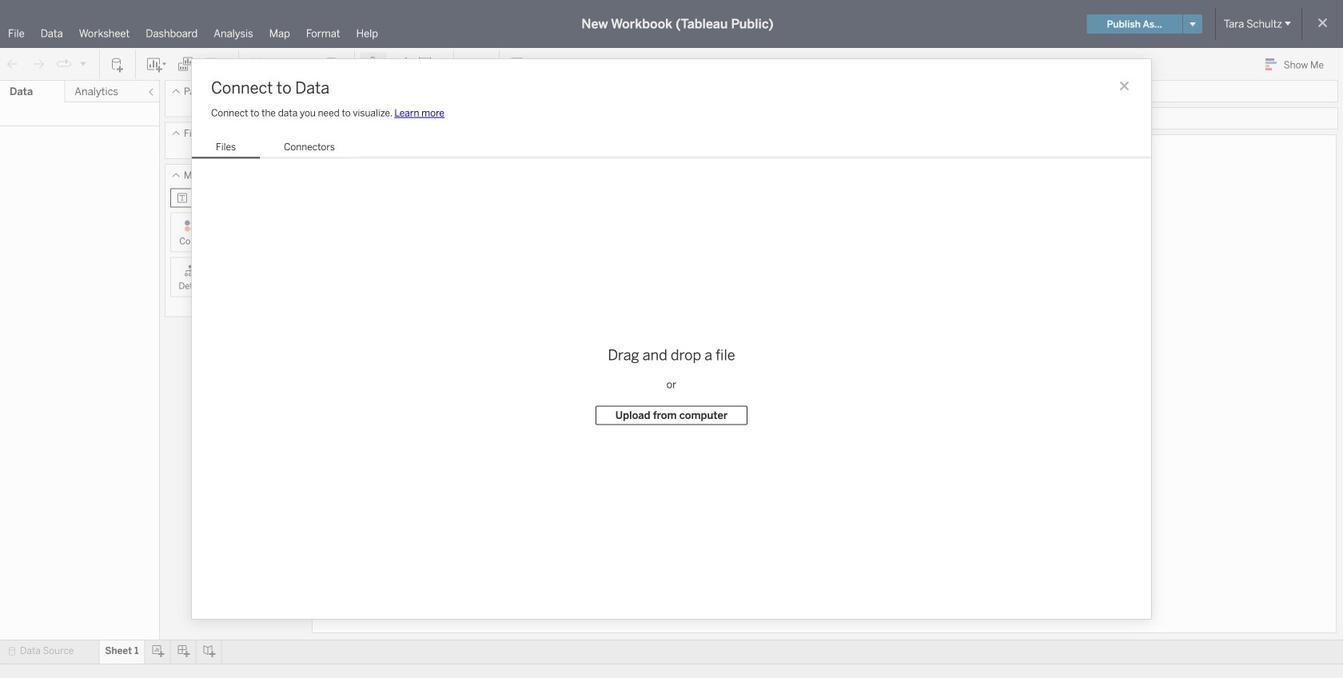 Task type: locate. For each thing, give the bounding box(es) containing it.
0 horizontal spatial replay animation image
[[56, 56, 72, 72]]

replay animation image
[[56, 56, 72, 72], [78, 59, 88, 68]]

1 horizontal spatial replay animation image
[[78, 59, 88, 68]]

undo image
[[5, 56, 21, 72]]

replay animation image right redo image
[[56, 56, 72, 72]]

duplicate image
[[178, 56, 194, 72]]

sort ascending image
[[274, 56, 290, 72]]

new worksheet image
[[146, 56, 168, 72]]

swap rows and columns image
[[249, 56, 265, 72]]

replay animation image left new data source image
[[78, 59, 88, 68]]

list box
[[192, 138, 359, 159]]

highlight image
[[365, 56, 383, 72]]



Task type: describe. For each thing, give the bounding box(es) containing it.
format workbook image
[[393, 56, 409, 72]]

download image
[[510, 56, 526, 72]]

clear sheet image
[[203, 56, 229, 72]]

fit image
[[418, 56, 444, 72]]

new data source image
[[110, 56, 126, 72]]

totals image
[[326, 56, 345, 72]]

redo image
[[30, 56, 46, 72]]

sort descending image
[[300, 56, 316, 72]]

show/hide cards image
[[464, 56, 490, 72]]

collapse image
[[146, 87, 156, 97]]



